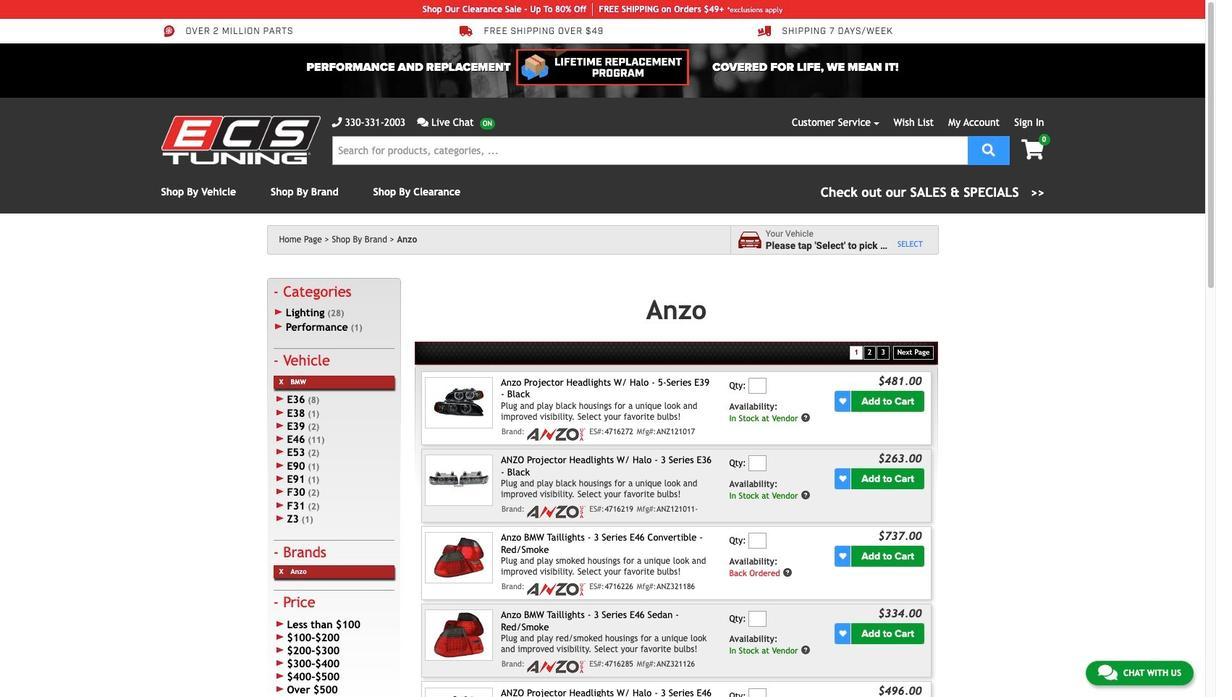 Task type: vqa. For each thing, say whether or not it's contained in the screenshot.
the top Add to Wish List icon
yes



Task type: describe. For each thing, give the bounding box(es) containing it.
anzo - corporate logo image for "es#4716226 - anz321186 - anzo bmw taillights - 3 series e46 convertible - red/smoke - plug and play smoked housings for a unique look and improved visibility. select your favorite bulbs! - anzo - bmw" image
[[528, 582, 586, 597]]

add to wish list image for es#4716272 - anz121017 - anzo projector headlights w/ halo - 5-series e39 - black - plug and play black housings for a unique look and improved visibility. select your favorite bulbs! - anzo - bmw image
[[840, 398, 847, 405]]

question sign image for es#4716272 - anz121017 - anzo projector headlights w/ halo - 5-series e39 - black - plug and play black housings for a unique look and improved visibility. select your favorite bulbs! - anzo - bmw image's add to wish list image
[[801, 413, 811, 423]]

0 vertical spatial comments image
[[417, 117, 429, 127]]

Search text field
[[332, 136, 968, 165]]

es#4716219 - anz121011- - anzo projector headlights w/ halo - 3 series e36 - black - plug and play black housings for a unique look and improved visibility. select your favorite bulbs! - anzo - bmw image
[[425, 455, 493, 506]]

question sign image for add to wish list icon corresponding to the es#4716219 - anz121011- - anzo projector headlights w/ halo - 3 series e36 - black - plug and play black housings for a unique look and improved visibility. select your favorite bulbs! - anzo - bmw image at the bottom of page
[[801, 490, 811, 500]]

phone image
[[332, 117, 342, 127]]

add to wish list image for the es#4716219 - anz121011- - anzo projector headlights w/ halo - 3 series e36 - black - plug and play black housings for a unique look and improved visibility. select your favorite bulbs! - anzo - bmw image at the bottom of page
[[840, 475, 847, 483]]

search image
[[983, 143, 996, 156]]

question sign image
[[801, 645, 811, 655]]

es#4716226 - anz321186 - anzo bmw taillights - 3 series e46 convertible - red/smoke - plug and play smoked housings for a unique look and improved visibility. select your favorite bulbs! - anzo - bmw image
[[425, 533, 493, 584]]



Task type: locate. For each thing, give the bounding box(es) containing it.
1 add to wish list image from the top
[[840, 475, 847, 483]]

add to wish list image for "es#4716226 - anz321186 - anzo bmw taillights - 3 series e46 convertible - red/smoke - plug and play smoked housings for a unique look and improved visibility. select your favorite bulbs! - anzo - bmw" image
[[840, 553, 847, 560]]

2 add to wish list image from the top
[[840, 553, 847, 560]]

es#4716285 - anz321126 - anzo bmw taillights - 3 series e46 sedan - red/smoke - plug and play red/smoked housings for a unique look and improved visibility. select your favorite bulbs! - anzo - bmw image
[[425, 610, 493, 661]]

None text field
[[749, 456, 767, 472], [749, 533, 767, 549], [749, 611, 767, 627], [749, 688, 767, 697], [749, 456, 767, 472], [749, 533, 767, 549], [749, 611, 767, 627], [749, 688, 767, 697]]

4 anzo - corporate logo image from the top
[[528, 660, 586, 674]]

2 add to wish list image from the top
[[840, 630, 847, 638]]

anzo - corporate logo image for es#4716272 - anz121017 - anzo projector headlights w/ halo - 5-series e39 - black - plug and play black housings for a unique look and improved visibility. select your favorite bulbs! - anzo - bmw image
[[528, 427, 586, 442]]

2 vertical spatial question sign image
[[783, 568, 793, 578]]

1 vertical spatial comments image
[[1099, 664, 1118, 681]]

anzo - corporate logo image for es#4716285 - anz321126 - anzo bmw taillights - 3 series e46 sedan - red/smoke - plug and play red/smoked housings for a unique look and improved visibility. select your favorite bulbs! - anzo - bmw image
[[528, 660, 586, 674]]

es#4716272 - anz121017 - anzo projector headlights w/ halo - 5-series e39 - black - plug and play black housings for a unique look and improved visibility. select your favorite bulbs! - anzo - bmw image
[[425, 377, 493, 429]]

add to wish list image for es#4716285 - anz321126 - anzo bmw taillights - 3 series e46 sedan - red/smoke - plug and play red/smoked housings for a unique look and improved visibility. select your favorite bulbs! - anzo - bmw image
[[840, 630, 847, 638]]

comments image
[[417, 117, 429, 127], [1099, 664, 1118, 681]]

question sign image
[[801, 413, 811, 423], [801, 490, 811, 500], [783, 568, 793, 578]]

0 horizontal spatial comments image
[[417, 117, 429, 127]]

1 horizontal spatial comments image
[[1099, 664, 1118, 681]]

question sign image for add to wish list image associated with "es#4716226 - anz321186 - anzo bmw taillights - 3 series e46 convertible - red/smoke - plug and play smoked housings for a unique look and improved visibility. select your favorite bulbs! - anzo - bmw" image
[[783, 568, 793, 578]]

0 vertical spatial add to wish list image
[[840, 475, 847, 483]]

shopping cart image
[[1022, 140, 1045, 160]]

anzo - corporate logo image
[[528, 427, 586, 442], [528, 505, 586, 519], [528, 582, 586, 597], [528, 660, 586, 674]]

0 vertical spatial add to wish list image
[[840, 398, 847, 405]]

add to wish list image
[[840, 475, 847, 483], [840, 630, 847, 638]]

anzo - corporate logo image for the es#4716219 - anz121011- - anzo projector headlights w/ halo - 3 series e36 - black - plug and play black housings for a unique look and improved visibility. select your favorite bulbs! - anzo - bmw image at the bottom of page
[[528, 505, 586, 519]]

1 vertical spatial question sign image
[[801, 490, 811, 500]]

3 anzo - corporate logo image from the top
[[528, 582, 586, 597]]

lifetime replacement program banner image
[[517, 49, 689, 85]]

1 anzo - corporate logo image from the top
[[528, 427, 586, 442]]

1 add to wish list image from the top
[[840, 398, 847, 405]]

None text field
[[749, 378, 767, 394]]

2 anzo - corporate logo image from the top
[[528, 505, 586, 519]]

0 vertical spatial question sign image
[[801, 413, 811, 423]]

add to wish list image
[[840, 398, 847, 405], [840, 553, 847, 560]]

ecs tuning image
[[161, 116, 320, 164]]

1 vertical spatial add to wish list image
[[840, 630, 847, 638]]

1 vertical spatial add to wish list image
[[840, 553, 847, 560]]

es#4716216 - anz121269 - anzo projector headlights w/ halo - 3 series e46 pre-lci - black - plug and play black housings for a unique look and improved visibility. select your favorite bulbs! - anzo - bmw image
[[425, 688, 493, 697]]



